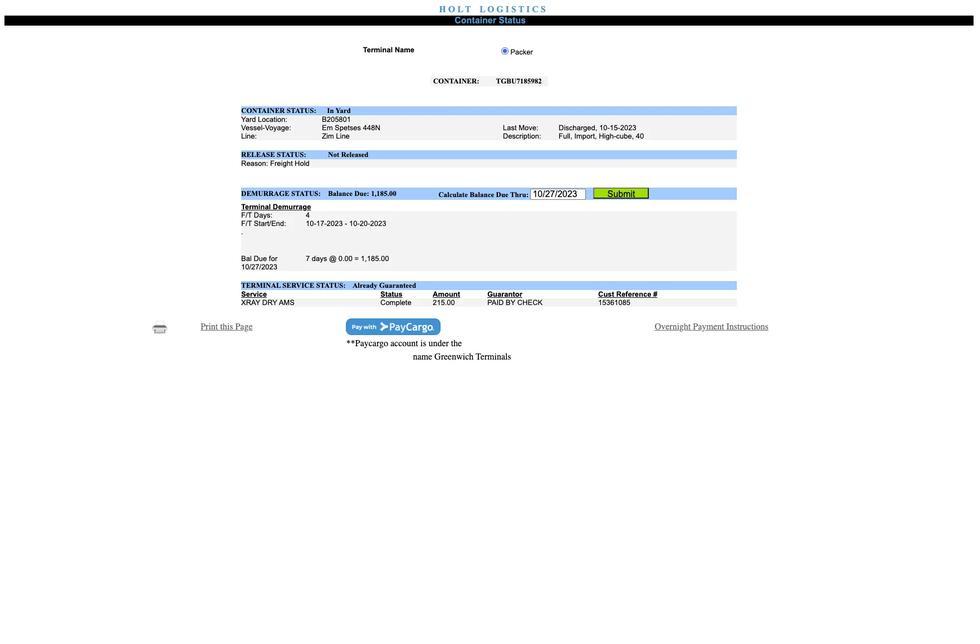 Task type: locate. For each thing, give the bounding box(es) containing it.
location:
[[258, 115, 287, 124]]

h
[[439, 4, 446, 14]]

description:
[[503, 132, 541, 140]]

terminal down demurrage
[[241, 203, 271, 211]]

by
[[506, 299, 516, 307]]

paid
[[488, 299, 504, 307]]

2023
[[621, 124, 637, 132], [327, 220, 343, 228], [370, 220, 386, 228]]

terminal
[[363, 46, 393, 54], [241, 203, 271, 211]]

instructions
[[727, 322, 769, 332]]

container
[[241, 106, 285, 115]]

=
[[355, 255, 359, 263]]

g
[[497, 4, 504, 14]]

o
[[448, 4, 455, 14], [488, 4, 494, 14]]

1,185.00 right the due:
[[371, 189, 397, 198]]

i
[[506, 4, 509, 14], [527, 4, 530, 14]]

last move:
[[503, 124, 539, 132]]

2 horizontal spatial 10-
[[600, 124, 610, 132]]

discharged,
[[559, 124, 598, 132]]

print this page
[[201, 322, 253, 332]]

status down t
[[499, 16, 526, 25]]

-
[[345, 220, 347, 228]]

10-
[[600, 124, 610, 132], [306, 220, 316, 228], [349, 220, 360, 228]]

yard up the line:
[[241, 115, 256, 124]]

1 vertical spatial terminal
[[241, 203, 271, 211]]

s right c
[[541, 4, 546, 14]]

status down guaranteed
[[381, 290, 403, 299]]

215.00
[[433, 299, 455, 307]]

2 horizontal spatial 2023
[[621, 124, 637, 132]]

demurrage status:       balance due:     1,185.00
[[241, 189, 397, 198]]

1 f/t from the top
[[241, 211, 252, 220]]

dry
[[262, 299, 277, 307]]

calculate
[[439, 191, 468, 199]]

release
[[241, 150, 275, 159]]

name
[[413, 352, 433, 362]]

vessel-
[[241, 124, 265, 132]]

1 horizontal spatial due
[[496, 191, 509, 199]]

due left thru:
[[496, 191, 509, 199]]

15361085
[[599, 299, 631, 307]]

0 horizontal spatial o
[[448, 4, 455, 14]]

1 vertical spatial due
[[254, 255, 267, 263]]

1 horizontal spatial terminal
[[363, 46, 393, 54]]

0 horizontal spatial i
[[506, 4, 509, 14]]

1 horizontal spatial yard
[[336, 106, 351, 115]]

o left "l"
[[448, 4, 455, 14]]

discharged, 10-15-2023
[[559, 124, 637, 132]]

balance for due
[[470, 191, 494, 199]]

account
[[391, 339, 418, 349]]

0 horizontal spatial s
[[512, 4, 517, 14]]

vessel-voyage:
[[241, 124, 291, 132]]

terminal left the name
[[363, 46, 393, 54]]

zim
[[322, 132, 334, 140]]

0 horizontal spatial 2023
[[327, 220, 343, 228]]

0 vertical spatial status
[[499, 16, 526, 25]]

name
[[395, 46, 415, 54]]

zim line
[[322, 132, 350, 140]]

import,
[[575, 132, 597, 140]]

1 horizontal spatial o
[[488, 4, 494, 14]]

due left the for
[[254, 255, 267, 263]]

s left t
[[512, 4, 517, 14]]

0 horizontal spatial 10-
[[306, 220, 316, 228]]

**paycargo
[[346, 339, 388, 349]]

10- right import, at top
[[600, 124, 610, 132]]

1 horizontal spatial status
[[499, 16, 526, 25]]

high-
[[599, 132, 617, 140]]

0 horizontal spatial terminal
[[241, 203, 271, 211]]

1,185.00
[[371, 189, 397, 198], [361, 255, 389, 263]]

i right t
[[527, 4, 530, 14]]

1 horizontal spatial 10-
[[349, 220, 360, 228]]

demurrage
[[273, 203, 311, 211]]

10- down "demurrage"
[[306, 220, 316, 228]]

yard
[[336, 106, 351, 115], [241, 115, 256, 124]]

terminal name
[[363, 46, 415, 54]]

2 f/t from the top
[[241, 220, 252, 228]]

f/t start/end:
[[241, 220, 286, 228]]

balance left the due:
[[328, 189, 353, 198]]

payment
[[693, 322, 725, 332]]

container status:      in yard
[[241, 106, 351, 115]]

last
[[503, 124, 517, 132]]

service
[[241, 290, 267, 299]]

days:
[[254, 211, 273, 220]]

i right g
[[506, 4, 509, 14]]

None text field
[[531, 189, 586, 200]]

448n
[[363, 124, 380, 132]]

f/t days:
[[241, 211, 273, 220]]

0 vertical spatial terminal
[[363, 46, 393, 54]]

due
[[496, 191, 509, 199], [254, 255, 267, 263]]

page
[[235, 322, 253, 332]]

1 horizontal spatial balance
[[470, 191, 494, 199]]

h          o l t    l o g i s t i c s container          status
[[439, 4, 546, 25]]

balance right calculate
[[470, 191, 494, 199]]

spetses
[[335, 124, 361, 132]]

f/t for f/t days:
[[241, 211, 252, 220]]

20-
[[360, 220, 370, 228]]

2023 right -
[[370, 220, 386, 228]]

xray dry ams
[[241, 299, 295, 307]]

0 horizontal spatial due
[[254, 255, 267, 263]]

terminal for terminal demurrage
[[241, 203, 271, 211]]

1 vertical spatial yard
[[241, 115, 256, 124]]

None submit
[[594, 188, 649, 199]]

xray
[[241, 299, 260, 307]]

yard up b205801
[[336, 106, 351, 115]]

balance
[[328, 189, 353, 198], [470, 191, 494, 199]]

1 vertical spatial 1,185.00
[[361, 255, 389, 263]]

10- right -
[[349, 220, 360, 228]]

1 s from the left
[[512, 4, 517, 14]]

terminal service status:      already guaranteed
[[241, 281, 416, 290]]

7
[[306, 255, 310, 263]]

0 horizontal spatial balance
[[328, 189, 353, 198]]

t    l
[[465, 4, 486, 14]]

1,185.00 right =
[[361, 255, 389, 263]]

o left g
[[488, 4, 494, 14]]

7 days @ 0.00 = 1,185.00
[[306, 255, 389, 263]]

1 horizontal spatial i
[[527, 4, 530, 14]]

None radio
[[502, 47, 509, 55]]

1 horizontal spatial s
[[541, 4, 546, 14]]

1 vertical spatial status
[[381, 290, 403, 299]]

bal due for 10/27/2023
[[241, 255, 278, 271]]

2023 left -
[[327, 220, 343, 228]]

under
[[429, 339, 449, 349]]

2023 right high-
[[621, 124, 637, 132]]

0 horizontal spatial status
[[381, 290, 403, 299]]



Task type: describe. For each thing, give the bounding box(es) containing it.
4
[[306, 211, 310, 220]]

service
[[283, 281, 315, 290]]

move:
[[519, 124, 539, 132]]

f/t for f/t start/end:
[[241, 220, 252, 228]]

guarantor
[[488, 290, 523, 299]]

this
[[220, 322, 233, 332]]

reason:
[[241, 159, 268, 168]]

bal
[[241, 255, 252, 263]]

em
[[322, 124, 333, 132]]

released
[[341, 150, 369, 159]]

due inside bal due for 10/27/2023
[[254, 255, 267, 263]]

17-
[[316, 220, 327, 228]]

start/end:
[[254, 220, 286, 228]]

days
[[312, 255, 327, 263]]

15-
[[610, 124, 621, 132]]

2 i from the left
[[527, 4, 530, 14]]

container
[[455, 16, 496, 25]]

container:
[[433, 77, 480, 85]]

status inside h          o l t    l o g i s t i c s container          status
[[499, 16, 526, 25]]

amount
[[433, 290, 460, 299]]

10-17-2023  -  10-20-2023
[[306, 220, 386, 228]]

t
[[519, 4, 524, 14]]

tgbu7185982
[[496, 77, 542, 85]]

due:
[[355, 189, 369, 198]]

terminal
[[241, 281, 281, 290]]

yard location:
[[241, 115, 287, 124]]

cust
[[599, 290, 615, 299]]

greenwich
[[435, 352, 474, 362]]

freight
[[270, 159, 293, 168]]

voyage:
[[265, 124, 291, 132]]

.
[[241, 228, 243, 236]]

1 o from the left
[[448, 4, 455, 14]]

l
[[458, 4, 463, 14]]

not
[[328, 150, 339, 159]]

demurrage
[[241, 189, 290, 198]]

b205801
[[322, 115, 351, 124]]

in
[[327, 106, 334, 115]]

overnight payment instructions
[[655, 322, 769, 332]]

balance for due:
[[328, 189, 353, 198]]

paid by check
[[488, 299, 543, 307]]

terminal demurrage
[[241, 203, 311, 211]]

0 vertical spatial due
[[496, 191, 509, 199]]

2 o from the left
[[488, 4, 494, 14]]

**paycargo account is under the name greenwich terminals
[[346, 339, 511, 362]]

0 horizontal spatial yard
[[241, 115, 256, 124]]

@
[[329, 255, 337, 263]]

#
[[654, 290, 658, 299]]

0 vertical spatial yard
[[336, 106, 351, 115]]

packer
[[511, 48, 533, 56]]

10/27/2023
[[241, 263, 278, 271]]

cube,
[[617, 132, 634, 140]]

1 horizontal spatial 2023
[[370, 220, 386, 228]]

thru:
[[510, 191, 529, 199]]

the
[[451, 339, 462, 349]]

cust reference #
[[599, 290, 658, 299]]

release status:            not released reason: freight hold
[[241, 150, 369, 168]]

for
[[269, 255, 278, 263]]

calculate balance due thru:
[[439, 191, 531, 199]]

line:
[[241, 132, 257, 140]]

print this page link
[[201, 322, 253, 332]]

line
[[336, 132, 350, 140]]

1 i from the left
[[506, 4, 509, 14]]

2 s from the left
[[541, 4, 546, 14]]

full, import, high-cube, 40
[[559, 132, 644, 140]]

em spetses 448n
[[322, 124, 380, 132]]

complete
[[381, 299, 412, 307]]

terminal for terminal name
[[363, 46, 393, 54]]

0 vertical spatial 1,185.00
[[371, 189, 397, 198]]

overnight
[[655, 322, 691, 332]]

0.00
[[339, 255, 353, 263]]

overnight payment instructions link
[[655, 322, 769, 332]]

full,
[[559, 132, 573, 140]]

40
[[636, 132, 644, 140]]

guaranteed
[[379, 281, 416, 290]]

c
[[532, 4, 539, 14]]

reference
[[617, 290, 652, 299]]

already
[[353, 281, 378, 290]]

is
[[421, 339, 427, 349]]

hold
[[295, 159, 310, 168]]

print
[[201, 322, 218, 332]]



Task type: vqa. For each thing, say whether or not it's contained in the screenshot.
B195402
no



